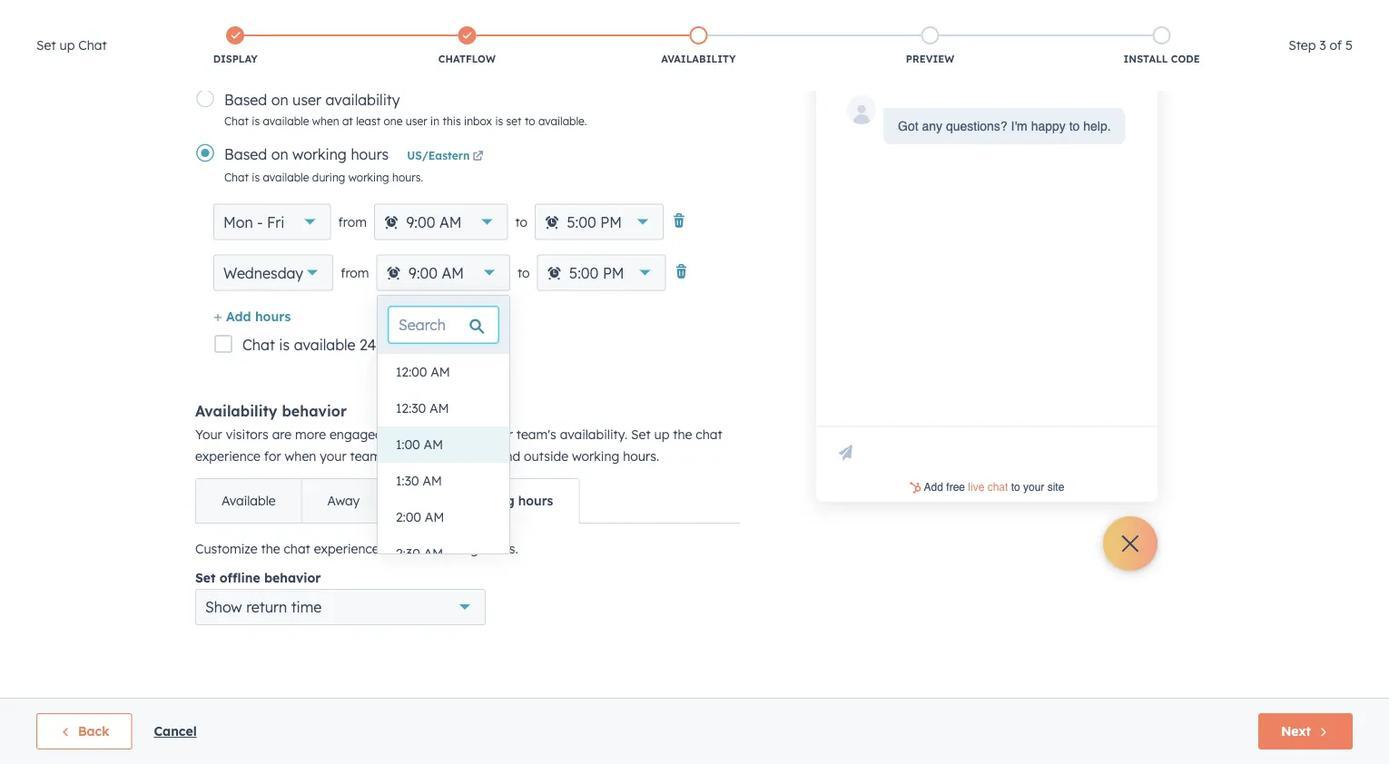 Task type: locate. For each thing, give the bounding box(es) containing it.
user
[[293, 90, 322, 109], [406, 114, 428, 128]]

0 vertical spatial experience
[[195, 449, 261, 465]]

hours.
[[392, 170, 423, 184], [623, 449, 659, 465], [482, 541, 518, 557]]

on for working
[[271, 145, 288, 163]]

is up mon - fri
[[252, 170, 260, 184]]

9:00 am for mon - fri
[[406, 213, 462, 231]]

1 horizontal spatial user
[[406, 114, 428, 128]]

0 vertical spatial 5:00 pm
[[567, 213, 622, 231]]

set inside set up chat heading
[[36, 37, 56, 53]]

1 vertical spatial on
[[271, 145, 288, 163]]

2 horizontal spatial hours
[[518, 493, 553, 509]]

availability
[[661, 53, 736, 65], [195, 402, 278, 420]]

0 vertical spatial 9:00
[[406, 213, 436, 231]]

am right 12:00
[[431, 364, 450, 380]]

1 vertical spatial from
[[341, 265, 369, 281]]

set offline behavior
[[195, 570, 321, 586]]

link opens in a new window image
[[473, 148, 484, 165], [473, 151, 484, 162]]

available,
[[398, 449, 455, 465]]

1 vertical spatial chat
[[284, 541, 310, 557]]

am
[[440, 213, 462, 231], [442, 264, 464, 282], [431, 364, 450, 380], [430, 401, 449, 416], [424, 437, 443, 453], [423, 473, 442, 489], [425, 510, 444, 525], [424, 546, 443, 562]]

0 vertical spatial on
[[271, 90, 288, 109]]

install code list item
[[1046, 23, 1278, 70]]

available
[[263, 114, 309, 128], [263, 170, 309, 184], [294, 336, 356, 354]]

1 vertical spatial based
[[224, 145, 267, 163]]

mon - fri
[[223, 213, 285, 231]]

0 horizontal spatial your
[[320, 449, 347, 465]]

is inside availability behavior your visitors are more engaged when they know your team's availability. set up the chat experience for when your team is available, away, and outside working hours.
[[385, 449, 394, 465]]

9:00 am up search search field
[[409, 264, 464, 282]]

experience down your
[[195, 449, 261, 465]]

based up mon
[[224, 145, 267, 163]]

9:00 am button for wednesday
[[377, 255, 510, 291]]

hours inside button
[[255, 308, 291, 324]]

visitors
[[226, 427, 269, 443]]

1 vertical spatial experience
[[314, 541, 379, 557]]

5:00 pm button for mon - fri
[[535, 204, 664, 240]]

0 horizontal spatial chat
[[284, 541, 310, 557]]

5:00 pm button for wednesday
[[537, 255, 666, 291]]

5:00 pm button
[[535, 204, 664, 240], [537, 255, 666, 291]]

am up outside
[[423, 473, 442, 489]]

5:00 pm for mon - fri
[[567, 213, 622, 231]]

1:00 am button
[[378, 427, 510, 463]]

availability behavior your visitors are more engaged when they know your team's availability. set up the chat experience for when your team is available, away, and outside working hours.
[[195, 402, 723, 465]]

0 vertical spatial 5:00 pm button
[[535, 204, 664, 240]]

am for 12:00 am button in the left of the page
[[431, 364, 450, 380]]

hubspot-live-chat-viral-iframe element
[[820, 480, 1154, 498]]

1 vertical spatial 9:00
[[409, 264, 438, 282]]

from down during
[[338, 214, 367, 230]]

1 vertical spatial pm
[[603, 264, 624, 282]]

9:00 am button down us/eastern link
[[374, 204, 508, 240]]

to
[[525, 114, 535, 128], [1070, 119, 1080, 134], [515, 214, 528, 230], [518, 265, 530, 281]]

chat inside availability behavior your visitors are more engaged when they know your team's availability. set up the chat experience for when your team is available, away, and outside working hours.
[[696, 427, 723, 443]]

team
[[350, 449, 381, 465]]

chat
[[78, 37, 107, 53], [224, 114, 249, 128], [224, 170, 249, 184], [242, 336, 275, 354]]

9:00 am down us/eastern link
[[406, 213, 462, 231]]

available link
[[196, 480, 301, 523]]

show
[[205, 599, 242, 617]]

set
[[506, 114, 522, 128]]

0 vertical spatial based
[[224, 90, 267, 109]]

the up set offline behavior
[[261, 541, 280, 557]]

experience inside availability behavior your visitors are more engaged when they know your team's availability. set up the chat experience for when your team is available, away, and outside working hours.
[[195, 449, 261, 465]]

hours. down 'us/eastern'
[[392, 170, 423, 184]]

i'm
[[1011, 119, 1028, 134]]

is left set
[[495, 114, 503, 128]]

0 horizontal spatial up
[[59, 37, 75, 53]]

1 horizontal spatial the
[[673, 427, 692, 443]]

1 horizontal spatial chat
[[696, 427, 723, 443]]

9:00 am for wednesday
[[409, 264, 464, 282]]

the inside tab panel
[[261, 541, 280, 557]]

user up based on working hours
[[293, 90, 322, 109]]

1 horizontal spatial your
[[486, 427, 513, 443]]

and
[[497, 449, 521, 465]]

cancel
[[154, 724, 197, 740]]

0 vertical spatial 9:00 am button
[[374, 204, 508, 240]]

1 vertical spatial the
[[261, 541, 280, 557]]

2 horizontal spatial set
[[631, 427, 651, 443]]

on
[[271, 90, 288, 109], [271, 145, 288, 163]]

is down add hours
[[279, 336, 290, 354]]

5:00
[[567, 213, 597, 231], [570, 264, 599, 282]]

from for mon - fri
[[338, 214, 367, 230]]

happy
[[1031, 119, 1066, 134]]

0 vertical spatial 5:00
[[567, 213, 597, 231]]

back button
[[36, 714, 132, 750]]

the right availability.
[[673, 427, 692, 443]]

is left 1:00
[[385, 449, 394, 465]]

set inside availability behavior your visitors are more engaged when they know your team's availability. set up the chat experience for when your team is available, away, and outside working hours.
[[631, 427, 651, 443]]

pm for mon - fri
[[601, 213, 622, 231]]

row group
[[378, 354, 510, 765]]

0 vertical spatial from
[[338, 214, 367, 230]]

9:00 for mon - fri
[[406, 213, 436, 231]]

9:00 am button
[[374, 204, 508, 240], [377, 255, 510, 291]]

0 vertical spatial available
[[263, 114, 309, 128]]

in
[[431, 114, 440, 128]]

your up and
[[486, 427, 513, 443]]

0 vertical spatial behavior
[[282, 402, 347, 420]]

hours. inside the show return time tab panel
[[482, 541, 518, 557]]

is for chat is available 24/7
[[279, 336, 290, 354]]

9:00 am
[[406, 213, 462, 231], [409, 264, 464, 282]]

working down availability.
[[572, 449, 620, 465]]

away link
[[301, 480, 385, 523]]

0 vertical spatial your
[[486, 427, 513, 443]]

show return time tab panel
[[195, 523, 740, 648]]

am for 2:00 am button
[[425, 510, 444, 525]]

1 horizontal spatial outside
[[524, 449, 569, 465]]

1 vertical spatial set
[[631, 427, 651, 443]]

1 on from the top
[[271, 90, 288, 109]]

chat for chat is available 24/7
[[242, 336, 275, 354]]

9:00 for wednesday
[[409, 264, 438, 282]]

1 vertical spatial available
[[263, 170, 309, 184]]

1 vertical spatial outside
[[383, 541, 427, 557]]

0 vertical spatial chat
[[696, 427, 723, 443]]

list
[[120, 23, 1278, 70]]

1 horizontal spatial up
[[654, 427, 670, 443]]

1 vertical spatial when
[[387, 427, 418, 443]]

1 vertical spatial 9:00 am button
[[377, 255, 510, 291]]

am for "2:30 am" button
[[424, 546, 443, 562]]

0 horizontal spatial set
[[36, 37, 56, 53]]

0 horizontal spatial hours.
[[392, 170, 423, 184]]

0 vertical spatial availability
[[661, 53, 736, 65]]

2 based from the top
[[224, 145, 267, 163]]

preview list item
[[815, 23, 1046, 70]]

am up search search field
[[442, 264, 464, 282]]

available for when
[[263, 114, 309, 128]]

experience down away link
[[314, 541, 379, 557]]

based for based on user availability
[[224, 90, 267, 109]]

9:00 down 'us/eastern'
[[406, 213, 436, 231]]

5:00 for mon - fri
[[567, 213, 597, 231]]

show return time button
[[195, 589, 486, 626]]

hours. down outside working hours link at the left of the page
[[482, 541, 518, 557]]

hours down and
[[518, 493, 553, 509]]

behavior up more
[[282, 402, 347, 420]]

2 horizontal spatial hours.
[[623, 449, 659, 465]]

pm for wednesday
[[603, 264, 624, 282]]

pm
[[601, 213, 622, 231], [603, 264, 624, 282]]

hours. down availability.
[[623, 449, 659, 465]]

behavior up time
[[264, 570, 321, 586]]

0 horizontal spatial experience
[[195, 449, 261, 465]]

marketplaces image
[[1151, 8, 1167, 25]]

availability.
[[560, 427, 628, 443]]

behavior
[[282, 402, 347, 420], [264, 570, 321, 586]]

one
[[384, 114, 403, 128]]

1 horizontal spatial availability
[[661, 53, 736, 65]]

0 vertical spatial 9:00 am
[[406, 213, 462, 231]]

available down based on working hours
[[263, 170, 309, 184]]

hours down least
[[351, 145, 389, 163]]

outside
[[524, 449, 569, 465], [383, 541, 427, 557]]

chatflow completed list item
[[351, 23, 583, 70]]

1:00
[[396, 437, 420, 453]]

experience
[[195, 449, 261, 465], [314, 541, 379, 557]]

experience inside the show return time tab panel
[[314, 541, 379, 557]]

1 horizontal spatial experience
[[314, 541, 379, 557]]

am down outside
[[425, 510, 444, 525]]

0 vertical spatial up
[[59, 37, 75, 53]]

0 vertical spatial outside
[[524, 449, 569, 465]]

Search HubSpot search field
[[1134, 38, 1357, 69]]

0 vertical spatial the
[[673, 427, 692, 443]]

fri
[[267, 213, 285, 231]]

hours right add at the top left
[[255, 308, 291, 324]]

based down display
[[224, 90, 267, 109]]

show return time
[[205, 599, 322, 617]]

user left in
[[406, 114, 428, 128]]

2 vertical spatial set
[[195, 570, 216, 586]]

the
[[673, 427, 692, 443], [261, 541, 280, 557]]

5:00 pm
[[567, 213, 622, 231], [570, 264, 624, 282]]

am right 2:30
[[424, 546, 443, 562]]

am for 1:30 am button
[[423, 473, 442, 489]]

0 vertical spatial user
[[293, 90, 322, 109]]

working down away,
[[464, 493, 515, 509]]

agent says: got any questions? i'm happy to help. element
[[898, 115, 1111, 137]]

working inside availability behavior your visitors are more engaged when they know your team's availability. set up the chat experience for when your team is available, away, and outside working hours.
[[572, 449, 620, 465]]

5:00 pm for wednesday
[[570, 264, 624, 282]]

1 vertical spatial your
[[320, 449, 347, 465]]

0 vertical spatial pm
[[601, 213, 622, 231]]

1 based from the top
[[224, 90, 267, 109]]

when down '12:30'
[[387, 427, 418, 443]]

2 link opens in a new window image from the top
[[473, 151, 484, 162]]

on up based on working hours
[[271, 90, 288, 109]]

1 horizontal spatial set
[[195, 570, 216, 586]]

1 vertical spatial hours
[[255, 308, 291, 324]]

behavior inside the show return time tab panel
[[264, 570, 321, 586]]

is
[[252, 114, 260, 128], [495, 114, 503, 128], [252, 170, 260, 184], [279, 336, 290, 354], [385, 449, 394, 465]]

marketplaces button
[[1140, 0, 1178, 29]]

working
[[293, 145, 347, 163], [349, 170, 389, 184], [572, 449, 620, 465], [464, 493, 515, 509], [431, 541, 479, 557]]

outside inside the show return time tab panel
[[383, 541, 427, 557]]

1 vertical spatial behavior
[[264, 570, 321, 586]]

0 horizontal spatial hours
[[255, 308, 291, 324]]

availability inside list item
[[661, 53, 736, 65]]

offline
[[220, 570, 260, 586]]

hours
[[351, 145, 389, 163], [255, 308, 291, 324], [518, 493, 553, 509]]

working down 2:00 am button
[[431, 541, 479, 557]]

know
[[451, 427, 483, 443]]

of
[[1330, 37, 1342, 53]]

available for 24/7
[[294, 336, 356, 354]]

am up they
[[430, 401, 449, 416]]

2 vertical spatial available
[[294, 336, 356, 354]]

available down based on user availability
[[263, 114, 309, 128]]

1 link opens in a new window image from the top
[[473, 148, 484, 165]]

0 horizontal spatial the
[[261, 541, 280, 557]]

from
[[338, 214, 367, 230], [341, 265, 369, 281]]

available left '24/7'
[[294, 336, 356, 354]]

1 vertical spatial 9:00 am
[[409, 264, 464, 282]]

set inside the show return time tab panel
[[195, 570, 216, 586]]

0 horizontal spatial availability
[[195, 402, 278, 420]]

outside down team's
[[524, 449, 569, 465]]

1 vertical spatial hours.
[[623, 449, 659, 465]]

team's
[[517, 427, 557, 443]]

1 vertical spatial 5:00 pm button
[[537, 255, 666, 291]]

1 vertical spatial up
[[654, 427, 670, 443]]

chat
[[696, 427, 723, 443], [284, 541, 310, 557]]

set up chat heading
[[36, 35, 107, 56]]

1 vertical spatial 5:00
[[570, 264, 599, 282]]

0 vertical spatial hours
[[351, 145, 389, 163]]

am right 1:00
[[424, 437, 443, 453]]

from for wednesday
[[341, 265, 369, 281]]

9:00 up search search field
[[409, 264, 438, 282]]

chat is available during working hours.
[[224, 170, 423, 184]]

1 vertical spatial 5:00 pm
[[570, 264, 624, 282]]

away,
[[459, 449, 494, 465]]

0 vertical spatial set
[[36, 37, 56, 53]]

9:00 am button up search search field
[[377, 255, 510, 291]]

outside down 2:00
[[383, 541, 427, 557]]

1 vertical spatial user
[[406, 114, 428, 128]]

set up chat
[[36, 37, 107, 53]]

2 vertical spatial hours.
[[482, 541, 518, 557]]

from up '24/7'
[[341, 265, 369, 281]]

link opens in a new window image inside us/eastern link
[[473, 151, 484, 162]]

chat for chat is available when at least one user in this inbox is set to available.
[[224, 114, 249, 128]]

up inside heading
[[59, 37, 75, 53]]

is for chat is available when at least one user in this inbox is set to available.
[[252, 114, 260, 128]]

1 vertical spatial availability
[[195, 402, 278, 420]]

when down more
[[285, 449, 316, 465]]

code
[[1171, 53, 1200, 65]]

tab list
[[195, 479, 580, 524]]

set for set offline behavior
[[195, 570, 216, 586]]

availability inside availability behavior your visitors are more engaged when they know your team's availability. set up the chat experience for when your team is available, away, and outside working hours.
[[195, 402, 278, 420]]

up
[[59, 37, 75, 53], [654, 427, 670, 443]]

based
[[224, 90, 267, 109], [224, 145, 267, 163]]

install
[[1124, 53, 1168, 65]]

on up chat is available during working hours.
[[271, 145, 288, 163]]

0 horizontal spatial outside
[[383, 541, 427, 557]]

is for chat is available during working hours.
[[252, 170, 260, 184]]

available for during
[[263, 170, 309, 184]]

1 horizontal spatial hours.
[[482, 541, 518, 557]]

your down more
[[320, 449, 347, 465]]

when left at
[[312, 114, 339, 128]]

is down based on user availability
[[252, 114, 260, 128]]

2 on from the top
[[271, 145, 288, 163]]

12:00 am
[[396, 364, 450, 380]]



Task type: describe. For each thing, give the bounding box(es) containing it.
am for "1:00 am" button
[[424, 437, 443, 453]]

display
[[213, 53, 258, 65]]

available.
[[539, 114, 587, 128]]

the inside availability behavior your visitors are more engaged when they know your team's availability. set up the chat experience for when your team is available, away, and outside working hours.
[[673, 427, 692, 443]]

step 3 of 5
[[1289, 37, 1353, 53]]

9:00 am button for mon - fri
[[374, 204, 508, 240]]

2:30
[[396, 546, 420, 562]]

1:30
[[396, 473, 419, 489]]

customize the chat experience outside working hours.
[[195, 541, 518, 557]]

any
[[922, 119, 943, 134]]

1:30 am button
[[378, 463, 510, 500]]

back
[[78, 724, 109, 740]]

list containing display
[[120, 23, 1278, 70]]

outside
[[412, 493, 460, 509]]

display completed list item
[[120, 23, 351, 70]]

based on user availability
[[224, 90, 400, 109]]

working up chat is available during working hours.
[[293, 145, 347, 163]]

2 vertical spatial hours
[[518, 493, 553, 509]]

1:00 am
[[396, 437, 443, 453]]

12:00 am button
[[378, 354, 510, 391]]

customize
[[195, 541, 258, 557]]

on for user
[[271, 90, 288, 109]]

engaged
[[330, 427, 383, 443]]

add hours button
[[213, 306, 291, 330]]

step
[[1289, 37, 1316, 53]]

12:00
[[396, 364, 427, 380]]

next button
[[1259, 714, 1353, 750]]

0 horizontal spatial user
[[293, 90, 322, 109]]

add
[[226, 308, 251, 324]]

chat is available 24/7
[[242, 336, 392, 354]]

chat is available when at least one user in this inbox is set to available.
[[224, 114, 587, 128]]

24/7
[[360, 336, 392, 354]]

time
[[291, 599, 322, 617]]

0 vertical spatial hours.
[[392, 170, 423, 184]]

help.
[[1084, 119, 1111, 134]]

working right during
[[349, 170, 389, 184]]

5
[[1346, 37, 1353, 53]]

mon - fri button
[[213, 204, 331, 240]]

chat inside the show return time tab panel
[[284, 541, 310, 557]]

got any questions? i'm happy to help.
[[898, 119, 1111, 134]]

working inside the show return time tab panel
[[431, 541, 479, 557]]

availability for availability
[[661, 53, 736, 65]]

outside working hours link
[[385, 480, 579, 523]]

12:30
[[396, 401, 426, 416]]

availability
[[326, 90, 400, 109]]

3
[[1320, 37, 1327, 53]]

away
[[327, 493, 360, 509]]

chat inside heading
[[78, 37, 107, 53]]

outside working hours
[[412, 493, 553, 509]]

0 vertical spatial when
[[312, 114, 339, 128]]

add hours
[[226, 308, 291, 324]]

based for based on working hours
[[224, 145, 267, 163]]

wednesday
[[223, 264, 303, 282]]

cancel button
[[154, 721, 197, 743]]

least
[[356, 114, 381, 128]]

they
[[422, 427, 448, 443]]

tab list containing available
[[195, 479, 580, 524]]

12:30 am button
[[378, 391, 510, 427]]

row group containing 12:00 am
[[378, 354, 510, 765]]

this
[[443, 114, 461, 128]]

1:30 am
[[396, 473, 442, 489]]

available
[[222, 493, 276, 509]]

2:30 am
[[396, 546, 443, 562]]

5:00 for wednesday
[[570, 264, 599, 282]]

chat for chat is available during working hours.
[[224, 170, 249, 184]]

12:30 am
[[396, 401, 449, 416]]

search image
[[1351, 47, 1364, 60]]

your
[[195, 427, 222, 443]]

more
[[295, 427, 326, 443]]

next
[[1282, 724, 1311, 740]]

us/eastern link
[[407, 148, 486, 165]]

preview
[[906, 53, 955, 65]]

-
[[257, 213, 263, 231]]

chatflow
[[438, 53, 496, 65]]

install code
[[1124, 53, 1200, 65]]

at
[[342, 114, 353, 128]]

2:00
[[396, 510, 421, 525]]

availability list item
[[583, 23, 815, 70]]

wednesday button
[[213, 255, 333, 291]]

am for 12:30 am button
[[430, 401, 449, 416]]

inbox
[[464, 114, 492, 128]]

us/eastern
[[407, 148, 470, 162]]

availability for availability behavior your visitors are more engaged when they know your team's availability. set up the chat experience for when your team is available, away, and outside working hours.
[[195, 402, 278, 420]]

behavior inside availability behavior your visitors are more engaged when they know your team's availability. set up the chat experience for when your team is available, away, and outside working hours.
[[282, 402, 347, 420]]

hours. inside availability behavior your visitors are more engaged when they know your team's availability. set up the chat experience for when your team is available, away, and outside working hours.
[[623, 449, 659, 465]]

up inside availability behavior your visitors are more engaged when they know your team's availability. set up the chat experience for when your team is available, away, and outside working hours.
[[654, 427, 670, 443]]

set for set up chat
[[36, 37, 56, 53]]

questions?
[[946, 119, 1008, 134]]

mon
[[223, 213, 253, 231]]

for
[[264, 449, 281, 465]]

outside inside availability behavior your visitors are more engaged when they know your team's availability. set up the chat experience for when your team is available, away, and outside working hours.
[[524, 449, 569, 465]]

2 vertical spatial when
[[285, 449, 316, 465]]

2:00 am button
[[378, 500, 510, 536]]

got
[[898, 119, 919, 134]]

am down us/eastern link
[[440, 213, 462, 231]]

Search search field
[[389, 307, 499, 343]]

are
[[272, 427, 292, 443]]

during
[[312, 170, 346, 184]]

2:30 am button
[[378, 536, 510, 572]]

2:00 am
[[396, 510, 444, 525]]

based on working hours
[[224, 145, 389, 163]]

1 horizontal spatial hours
[[351, 145, 389, 163]]



Task type: vqa. For each thing, say whether or not it's contained in the screenshot.
for on the bottom left
yes



